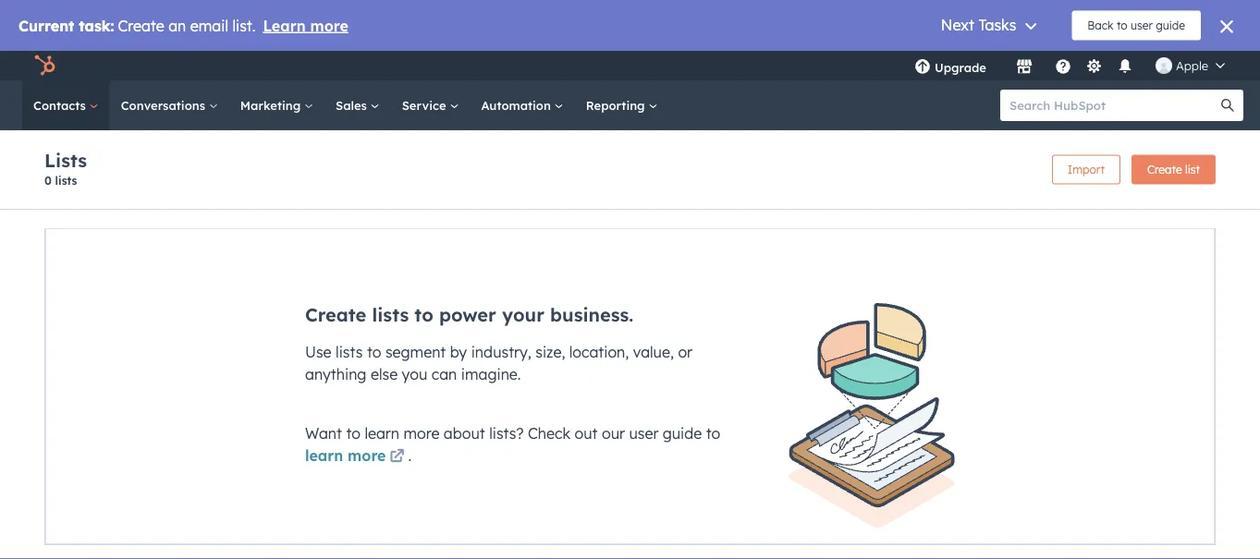Task type: vqa. For each thing, say whether or not it's contained in the screenshot.
the left a
no



Task type: locate. For each thing, give the bounding box(es) containing it.
sales
[[336, 98, 371, 113]]

learn more link
[[305, 447, 408, 469]]

0 horizontal spatial lists
[[55, 173, 77, 187]]

create list
[[1148, 163, 1201, 177]]

notifications image
[[1117, 59, 1134, 76]]

lists up segment
[[372, 303, 409, 327]]

sales link
[[325, 80, 391, 130]]

to
[[415, 303, 434, 327], [367, 343, 382, 362], [346, 425, 361, 443], [706, 425, 721, 443]]

you
[[402, 365, 428, 384]]

0 vertical spatial lists
[[55, 173, 77, 187]]

1 horizontal spatial create
[[1148, 163, 1183, 177]]

automation
[[481, 98, 555, 113]]

0 vertical spatial create
[[1148, 163, 1183, 177]]

1 horizontal spatial lists
[[336, 343, 363, 362]]

to up segment
[[415, 303, 434, 327]]

anything
[[305, 365, 367, 384]]

more up .
[[404, 425, 440, 443]]

0 vertical spatial more
[[404, 425, 440, 443]]

by
[[450, 343, 467, 362]]

1 horizontal spatial learn
[[365, 425, 400, 443]]

0 horizontal spatial create
[[305, 303, 367, 327]]

0 horizontal spatial more
[[348, 447, 386, 465]]

more left .
[[348, 447, 386, 465]]

1 vertical spatial lists
[[372, 303, 409, 327]]

list
[[1186, 163, 1201, 177]]

learn up learn more link
[[365, 425, 400, 443]]

2 link opens in a new window image from the top
[[390, 450, 405, 465]]

use
[[305, 343, 332, 362]]

help button
[[1048, 51, 1079, 80]]

contacts
[[33, 98, 89, 113]]

upgrade
[[935, 60, 987, 75]]

settings image
[[1086, 59, 1103, 75]]

create left list
[[1148, 163, 1183, 177]]

more
[[404, 425, 440, 443], [348, 447, 386, 465]]

.
[[408, 447, 412, 465]]

2 vertical spatial lists
[[336, 343, 363, 362]]

lists right "0"
[[55, 173, 77, 187]]

import link
[[1052, 155, 1121, 185]]

want to learn more about lists? check out our user guide to
[[305, 425, 721, 443]]

else
[[371, 365, 398, 384]]

value,
[[633, 343, 674, 362]]

lists
[[44, 149, 87, 172]]

menu containing apple
[[902, 51, 1238, 80]]

create up use
[[305, 303, 367, 327]]

0
[[44, 173, 52, 187]]

reporting
[[586, 98, 649, 113]]

1 vertical spatial learn
[[305, 447, 343, 465]]

create
[[1148, 163, 1183, 177], [305, 303, 367, 327]]

conversations
[[121, 98, 209, 113]]

user
[[629, 425, 659, 443]]

apple
[[1177, 58, 1209, 73]]

menu
[[902, 51, 1238, 80]]

imagine.
[[461, 365, 521, 384]]

marketing link
[[229, 80, 325, 130]]

lists inside use lists to segment by industry, size, location, value, or anything else you can imagine.
[[336, 343, 363, 362]]

link opens in a new window image
[[390, 447, 405, 469], [390, 450, 405, 465]]

lists for create
[[372, 303, 409, 327]]

learn
[[365, 425, 400, 443], [305, 447, 343, 465]]

1 vertical spatial create
[[305, 303, 367, 327]]

learn more
[[305, 447, 386, 465]]

lists
[[55, 173, 77, 187], [372, 303, 409, 327], [336, 343, 363, 362]]

your
[[502, 303, 545, 327]]

to up 'learn more'
[[346, 425, 361, 443]]

create inside 'link'
[[1148, 163, 1183, 177]]

create for create list
[[1148, 163, 1183, 177]]

contacts link
[[22, 80, 110, 130]]

create lists to power your business.
[[305, 303, 634, 327]]

notifications button
[[1110, 51, 1141, 80]]

2 horizontal spatial lists
[[372, 303, 409, 327]]

lists for use
[[336, 343, 363, 362]]

hubspot link
[[22, 55, 69, 77]]

to up else at bottom left
[[367, 343, 382, 362]]

can
[[432, 365, 457, 384]]

menu item
[[1000, 51, 1004, 80]]

0 vertical spatial learn
[[365, 425, 400, 443]]

out
[[575, 425, 598, 443]]

industry,
[[471, 343, 532, 362]]

lists up the anything
[[336, 343, 363, 362]]

learn down want
[[305, 447, 343, 465]]



Task type: describe. For each thing, give the bounding box(es) containing it.
lists?
[[489, 425, 524, 443]]

want
[[305, 425, 342, 443]]

business.
[[550, 303, 634, 327]]

lists banner
[[44, 149, 1216, 191]]

apple button
[[1145, 51, 1237, 80]]

search image
[[1222, 99, 1235, 112]]

create for create lists to power your business.
[[305, 303, 367, 327]]

location,
[[570, 343, 629, 362]]

size,
[[536, 343, 565, 362]]

automation link
[[470, 80, 575, 130]]

use lists to segment by industry, size, location, value, or anything else you can imagine.
[[305, 343, 693, 384]]

power
[[439, 303, 497, 327]]

reporting link
[[575, 80, 669, 130]]

segment
[[386, 343, 446, 362]]

conversations link
[[110, 80, 229, 130]]

guide
[[663, 425, 702, 443]]

about
[[444, 425, 485, 443]]

search button
[[1213, 90, 1244, 121]]

to right guide
[[706, 425, 721, 443]]

1 horizontal spatial more
[[404, 425, 440, 443]]

create list link
[[1132, 155, 1216, 185]]

check
[[528, 425, 571, 443]]

import
[[1068, 163, 1105, 177]]

bob builder image
[[1156, 57, 1173, 74]]

marketplaces image
[[1016, 59, 1033, 76]]

marketplaces button
[[1005, 51, 1044, 80]]

help image
[[1055, 59, 1072, 76]]

lists inside the lists 0 lists
[[55, 173, 77, 187]]

or
[[678, 343, 693, 362]]

marketing
[[240, 98, 304, 113]]

link opens in a new window image inside learn more link
[[390, 450, 405, 465]]

lists 0 lists
[[44, 149, 87, 187]]

settings link
[[1083, 56, 1106, 75]]

1 link opens in a new window image from the top
[[390, 447, 405, 469]]

1 vertical spatial more
[[348, 447, 386, 465]]

0 horizontal spatial learn
[[305, 447, 343, 465]]

service
[[402, 98, 450, 113]]

Search HubSpot search field
[[1001, 90, 1227, 121]]

service link
[[391, 80, 470, 130]]

to inside use lists to segment by industry, size, location, value, or anything else you can imagine.
[[367, 343, 382, 362]]

upgrade image
[[915, 59, 931, 76]]

hubspot image
[[33, 55, 55, 77]]

our
[[602, 425, 625, 443]]



